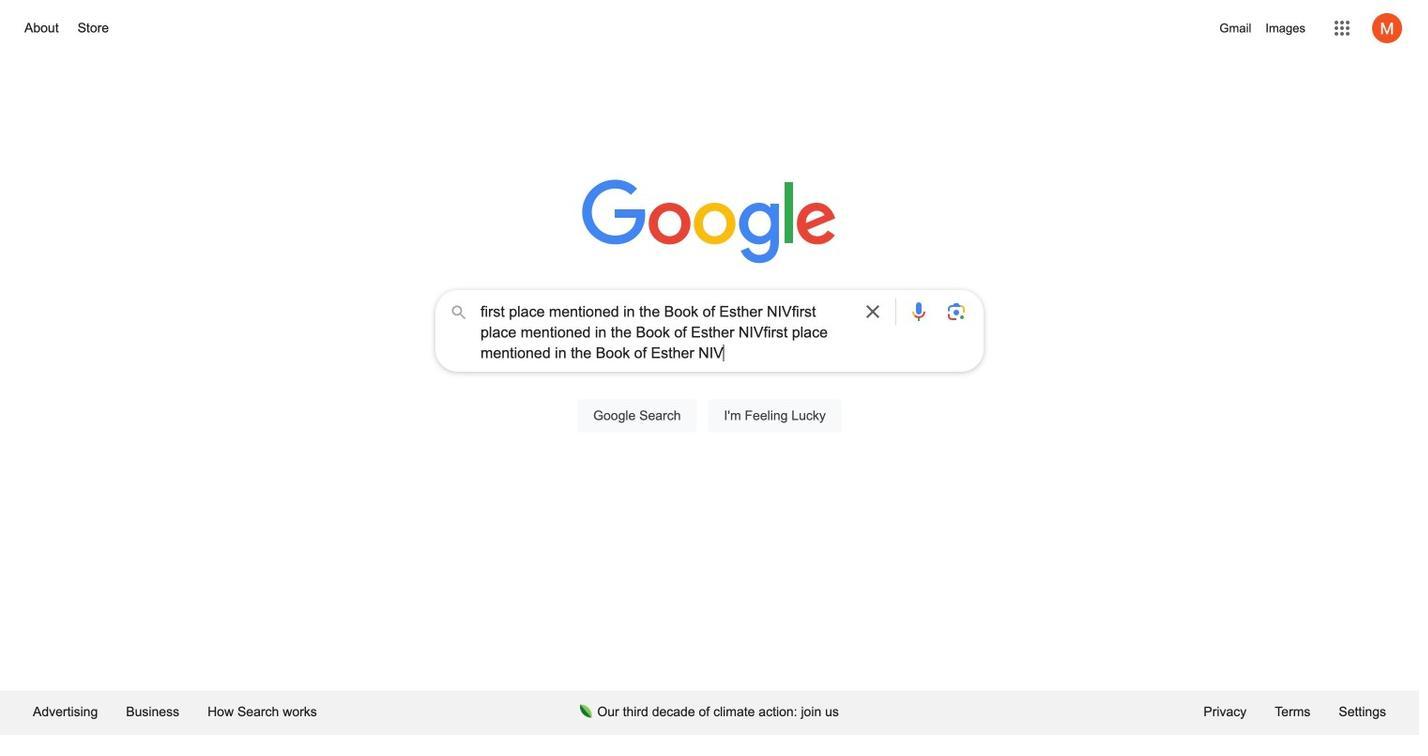 Task type: describe. For each thing, give the bounding box(es) containing it.
google image
[[582, 179, 838, 266]]



Task type: locate. For each thing, give the bounding box(es) containing it.
Search text field
[[481, 301, 851, 363]]

None search field
[[19, 285, 1401, 455]]

search by voice image
[[908, 301, 931, 323]]

search by image image
[[946, 301, 968, 323]]



Task type: vqa. For each thing, say whether or not it's contained in the screenshot.
the search text box
yes



